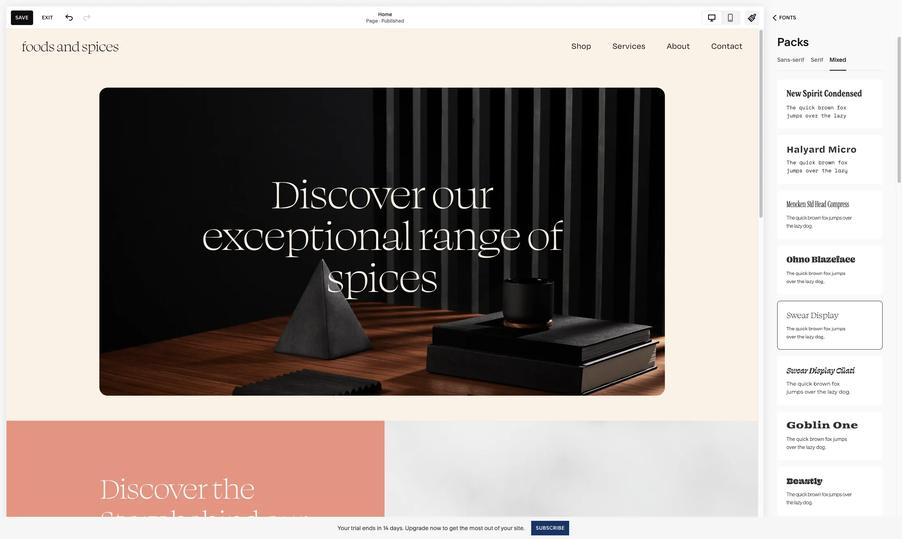 Task type: locate. For each thing, give the bounding box(es) containing it.
lazy for ohno blazeface
[[806, 278, 815, 285]]

lazy inside goblin one the quick brown fox jumps over the lazy dog.
[[807, 443, 816, 451]]

jumps for swear display
[[832, 325, 846, 332]]

fox down micro
[[839, 158, 848, 167]]

0 horizontal spatial tab list
[[703, 11, 740, 24]]

the quick brown fox jumps over the lazy dog. down swear display cilati
[[787, 381, 851, 395]]

fox
[[838, 103, 847, 111], [839, 158, 848, 167], [823, 215, 829, 221], [824, 270, 831, 277], [824, 325, 831, 332], [833, 381, 840, 387], [826, 435, 833, 443], [823, 492, 829, 498]]

lazy down condensed
[[834, 112, 847, 119]]

quick down beastly
[[796, 492, 808, 498]]

subscribe button
[[532, 521, 569, 536]]

2 the quick brown fox jumps over the lazy dog. from the top
[[787, 215, 853, 229]]

the quick brown fox jumps over the lazy dog. down the spirit
[[787, 103, 847, 127]]

fox down ohno blazeface
[[824, 270, 831, 277]]

the quick brown fox jumps over the lazy dog. for swear display cilati
[[787, 381, 851, 395]]

the down swear display at bottom
[[787, 325, 795, 332]]

micro
[[829, 142, 857, 156]]

the down "mencken"
[[787, 223, 794, 229]]

dog. up "halyard"
[[787, 120, 798, 127]]

1 the from the top
[[787, 103, 797, 111]]

the down goblin
[[798, 443, 805, 451]]

quick down swear display cilati
[[798, 381, 813, 387]]

packs
[[778, 35, 809, 49]]

brown down ohno blazeface
[[809, 270, 823, 277]]

ohno blazeface
[[787, 254, 856, 265]]

dog. for swear display cilati
[[839, 389, 851, 395]]

fox down goblin
[[826, 435, 833, 443]]

5 the quick brown fox jumps over the lazy dog. from the top
[[787, 381, 851, 395]]

brown for swear display cilati
[[814, 381, 831, 387]]

the quick brown fox jumps over the lazy dog. down ohno blazeface
[[787, 270, 846, 285]]

2 swear from the top
[[787, 365, 808, 376]]

fox down condensed
[[838, 103, 847, 111]]

8 the from the top
[[787, 492, 795, 498]]

1 the quick brown fox jumps over the lazy dog. from the top
[[787, 103, 847, 127]]

6 the quick brown fox jumps over the lazy dog. from the top
[[787, 492, 853, 506]]

swear display cilati
[[787, 365, 855, 376]]

7 the from the top
[[787, 435, 796, 443]]

1 vertical spatial swear
[[787, 365, 808, 376]]

the inside goblin one the quick brown fox jumps over the lazy dog.
[[787, 435, 796, 443]]

fox inside goblin one the quick brown fox jumps over the lazy dog.
[[826, 435, 833, 443]]

fox down swear display at bottom
[[824, 325, 831, 332]]

1 horizontal spatial tab list
[[778, 49, 883, 71]]

sans-serif button
[[778, 49, 805, 71]]

fox inside halyard micro the quick brown fox jumps over the lazy dog.
[[839, 158, 848, 167]]

3 the from the top
[[787, 215, 795, 221]]

the quick brown fox jumps over the lazy dog. down the head
[[787, 215, 853, 229]]

the down swear display cilati
[[787, 381, 797, 387]]

dog. up "mencken"
[[787, 175, 800, 183]]

brown down mencken std head compress
[[808, 215, 822, 221]]

dog. down "cilati"
[[839, 389, 851, 395]]

2 the from the top
[[787, 158, 797, 167]]

the down beastly
[[787, 492, 795, 498]]

your
[[501, 525, 513, 532]]

the down swear display cilati
[[818, 389, 827, 395]]

·
[[379, 18, 380, 24]]

dog. inside goblin one the quick brown fox jumps over the lazy dog.
[[817, 443, 827, 451]]

the quick brown fox jumps over the lazy dog. down swear display at bottom
[[787, 325, 846, 340]]

dog. down beastly
[[804, 500, 813, 506]]

the down new in the top of the page
[[787, 103, 797, 111]]

fox for beastly
[[823, 492, 829, 498]]

the down beastly
[[787, 500, 794, 506]]

std
[[808, 199, 814, 210]]

quick down the spirit
[[800, 103, 815, 111]]

lazy for mencken std head compress
[[795, 223, 803, 229]]

the down ohno
[[787, 270, 795, 277]]

the down swear display at bottom
[[798, 334, 805, 340]]

brown down swear display at bottom
[[809, 325, 823, 332]]

mixed button
[[830, 49, 847, 71]]

14
[[383, 525, 389, 532]]

the for mencken std head compress
[[787, 215, 795, 221]]

jumps for beastly
[[830, 492, 843, 498]]

brown for mencken std head compress
[[808, 215, 822, 221]]

swear
[[787, 310, 810, 321], [787, 365, 808, 376]]

0 vertical spatial display
[[811, 310, 839, 321]]

lazy down swear display cilati
[[828, 389, 838, 395]]

jumps inside halyard micro the quick brown fox jumps over the lazy dog.
[[787, 167, 803, 175]]

jumps for swear display cilati
[[787, 389, 804, 395]]

display for swear display cilati
[[810, 365, 835, 376]]

the down new spirit condensed
[[822, 112, 831, 119]]

quick inside goblin one the quick brown fox jumps over the lazy dog.
[[797, 435, 809, 443]]

dog. down swear display at bottom
[[816, 334, 825, 340]]

days.
[[390, 525, 404, 532]]

sans-
[[778, 56, 793, 63]]

home page · published
[[366, 11, 405, 24]]

save button
[[11, 10, 33, 25]]

fox down "cilati"
[[833, 381, 840, 387]]

the down goblin
[[787, 435, 796, 443]]

fox for swear display
[[824, 325, 831, 332]]

dog. down ohno blazeface
[[816, 278, 825, 285]]

over for swear display
[[787, 334, 797, 340]]

lazy for swear display cilati
[[828, 389, 838, 395]]

mencken
[[787, 199, 806, 210]]

compress
[[828, 199, 850, 210]]

quick down "mencken"
[[796, 215, 808, 221]]

over for beastly
[[843, 492, 853, 498]]

exit
[[42, 14, 53, 20]]

the inside halyard micro the quick brown fox jumps over the lazy dog.
[[787, 158, 797, 167]]

jumps for mencken std head compress
[[830, 215, 843, 221]]

the for ohno blazeface
[[798, 278, 805, 285]]

lazy
[[834, 112, 847, 119], [835, 167, 848, 175], [795, 223, 803, 229], [806, 278, 815, 285], [806, 334, 815, 340], [828, 389, 838, 395], [807, 443, 816, 451], [795, 500, 803, 506]]

over for ohno blazeface
[[787, 278, 797, 285]]

display
[[811, 310, 839, 321], [810, 365, 835, 376]]

quick down ohno
[[796, 270, 808, 277]]

brown down beastly
[[808, 492, 822, 498]]

lazy down "mencken"
[[795, 223, 803, 229]]

brown down goblin
[[810, 435, 825, 443]]

1 swear from the top
[[787, 310, 810, 321]]

lazy down beastly
[[795, 500, 803, 506]]

the down "mencken"
[[787, 215, 795, 221]]

brown
[[819, 103, 834, 111], [819, 158, 835, 167], [808, 215, 822, 221], [809, 270, 823, 277], [809, 325, 823, 332], [814, 381, 831, 387], [810, 435, 825, 443], [808, 492, 822, 498]]

over
[[806, 112, 819, 119], [806, 167, 819, 175], [843, 215, 853, 221], [787, 278, 797, 285], [787, 334, 797, 340], [805, 389, 816, 395], [787, 443, 797, 451], [843, 492, 853, 498]]

dog. down std
[[804, 223, 813, 229]]

lazy down swear display at bottom
[[806, 334, 815, 340]]

the
[[822, 112, 831, 119], [822, 167, 832, 175], [787, 223, 794, 229], [798, 278, 805, 285], [798, 334, 805, 340], [818, 389, 827, 395], [798, 443, 805, 451], [787, 500, 794, 506], [460, 525, 468, 532]]

ohno
[[787, 254, 811, 265]]

dog. for mencken std head compress
[[804, 223, 813, 229]]

swear for swear display
[[787, 310, 810, 321]]

quick for swear display cilati
[[798, 381, 813, 387]]

the quick brown fox jumps over the lazy dog. for mencken std head compress
[[787, 215, 853, 229]]

the for swear display
[[787, 325, 795, 332]]

4 the quick brown fox jumps over the lazy dog. from the top
[[787, 325, 846, 340]]

the
[[787, 103, 797, 111], [787, 158, 797, 167], [787, 215, 795, 221], [787, 270, 795, 277], [787, 325, 795, 332], [787, 381, 797, 387], [787, 435, 796, 443], [787, 492, 795, 498]]

save
[[15, 14, 29, 20]]

fox down beastly
[[823, 492, 829, 498]]

dog. for ohno blazeface
[[816, 278, 825, 285]]

the for ohno blazeface
[[787, 270, 795, 277]]

4 the from the top
[[787, 270, 795, 277]]

get
[[450, 525, 458, 532]]

brown down swear display cilati
[[814, 381, 831, 387]]

quick inside halyard micro the quick brown fox jumps over the lazy dog.
[[800, 158, 816, 167]]

1 vertical spatial tab list
[[778, 49, 883, 71]]

quick down goblin
[[797, 435, 809, 443]]

brown down micro
[[819, 158, 835, 167]]

the for beastly
[[787, 492, 795, 498]]

published
[[382, 18, 405, 24]]

quick down swear display at bottom
[[796, 325, 808, 332]]

quick down "halyard"
[[800, 158, 816, 167]]

lazy down goblin
[[807, 443, 816, 451]]

over for mencken std head compress
[[843, 215, 853, 221]]

cilati
[[837, 365, 855, 376]]

dog.
[[787, 120, 798, 127], [787, 175, 800, 183], [804, 223, 813, 229], [816, 278, 825, 285], [816, 334, 825, 340], [839, 389, 851, 395], [817, 443, 827, 451], [804, 500, 813, 506]]

jumps inside goblin one the quick brown fox jumps over the lazy dog.
[[834, 435, 848, 443]]

lazy for swear display
[[806, 334, 815, 340]]

the quick brown fox jumps over the lazy dog.
[[787, 103, 847, 127], [787, 215, 853, 229], [787, 270, 846, 285], [787, 325, 846, 340], [787, 381, 851, 395], [787, 492, 853, 506]]

the down ohno
[[798, 278, 805, 285]]

5 the from the top
[[787, 325, 795, 332]]

the down "halyard"
[[787, 158, 797, 167]]

fox for new spirit condensed
[[838, 103, 847, 111]]

lazy down micro
[[835, 167, 848, 175]]

fox down the head
[[823, 215, 829, 221]]

tab list
[[703, 11, 740, 24], [778, 49, 883, 71]]

the for mencken std head compress
[[787, 223, 794, 229]]

6 the from the top
[[787, 381, 797, 387]]

0 vertical spatial swear
[[787, 310, 810, 321]]

lazy down ohno blazeface
[[806, 278, 815, 285]]

the down micro
[[822, 167, 832, 175]]

lazy for beastly
[[795, 500, 803, 506]]

new spirit condensed
[[787, 88, 863, 99]]

brown for new spirit condensed
[[819, 103, 834, 111]]

the for swear display
[[798, 334, 805, 340]]

dog. down goblin
[[817, 443, 827, 451]]

the quick brown fox jumps over the lazy dog. down beastly
[[787, 492, 853, 506]]

quick
[[800, 103, 815, 111], [800, 158, 816, 167], [796, 215, 808, 221], [796, 270, 808, 277], [796, 325, 808, 332], [798, 381, 813, 387], [797, 435, 809, 443], [796, 492, 808, 498]]

trial
[[351, 525, 361, 532]]

3 the quick brown fox jumps over the lazy dog. from the top
[[787, 270, 846, 285]]

jumps
[[787, 112, 803, 119], [787, 167, 803, 175], [830, 215, 843, 221], [832, 270, 846, 277], [832, 325, 846, 332], [787, 389, 804, 395], [834, 435, 848, 443], [830, 492, 843, 498]]

over for swear display cilati
[[805, 389, 816, 395]]

1 vertical spatial display
[[810, 365, 835, 376]]

dog. inside halyard micro the quick brown fox jumps over the lazy dog.
[[787, 175, 800, 183]]

brown down new spirit condensed
[[819, 103, 834, 111]]

home
[[379, 11, 392, 17]]



Task type: vqa. For each thing, say whether or not it's contained in the screenshot.
designers.
no



Task type: describe. For each thing, give the bounding box(es) containing it.
the quick brown fox jumps over the lazy dog. for swear display
[[787, 325, 846, 340]]

the inside halyard micro the quick brown fox jumps over the lazy dog.
[[822, 167, 832, 175]]

lazy for new spirit condensed
[[834, 112, 847, 119]]

spirit
[[803, 88, 823, 99]]

the quick brown fox jumps over the lazy dog. for new spirit condensed
[[787, 103, 847, 127]]

dog. for swear display
[[816, 334, 825, 340]]

serif
[[793, 56, 805, 63]]

the for swear display cilati
[[818, 389, 827, 395]]

the for new spirit condensed
[[822, 112, 831, 119]]

site.
[[514, 525, 525, 532]]

over inside goblin one the quick brown fox jumps over the lazy dog.
[[787, 443, 797, 451]]

ends
[[363, 525, 376, 532]]

goblin one the quick brown fox jumps over the lazy dog.
[[787, 420, 859, 451]]

of
[[495, 525, 500, 532]]

dog. for beastly
[[804, 500, 813, 506]]

the for new spirit condensed
[[787, 103, 797, 111]]

one
[[834, 420, 859, 432]]

quick for ohno blazeface
[[796, 270, 808, 277]]

swear for swear display cilati
[[787, 365, 808, 376]]

serif button
[[811, 49, 824, 71]]

the inside goblin one the quick brown fox jumps over the lazy dog.
[[798, 443, 805, 451]]

the right get
[[460, 525, 468, 532]]

sans-serif
[[778, 56, 805, 63]]

dog. for new spirit condensed
[[787, 120, 798, 127]]

mixed
[[830, 56, 847, 63]]

to
[[443, 525, 448, 532]]

upgrade
[[405, 525, 429, 532]]

over for new spirit condensed
[[806, 112, 819, 119]]

quick for new spirit condensed
[[800, 103, 815, 111]]

lazy inside halyard micro the quick brown fox jumps over the lazy dog.
[[835, 167, 848, 175]]

your trial ends in 14 days. upgrade now to get the most out of your site.
[[338, 525, 525, 532]]

halyard micro the quick brown fox jumps over the lazy dog.
[[787, 142, 857, 183]]

tab list containing sans-serif
[[778, 49, 883, 71]]

brown for beastly
[[808, 492, 822, 498]]

the for swear display cilati
[[787, 381, 797, 387]]

mencken std head compress
[[787, 199, 850, 210]]

now
[[430, 525, 442, 532]]

beastly
[[787, 475, 823, 487]]

subscribe
[[536, 525, 565, 531]]

fonts button
[[764, 9, 806, 27]]

fox for swear display cilati
[[833, 381, 840, 387]]

fox for mencken std head compress
[[823, 215, 829, 221]]

fox for ohno blazeface
[[824, 270, 831, 277]]

over inside halyard micro the quick brown fox jumps over the lazy dog.
[[806, 167, 819, 175]]

serif
[[811, 56, 824, 63]]

brown for ohno blazeface
[[809, 270, 823, 277]]

the quick brown fox jumps over the lazy dog. for beastly
[[787, 492, 853, 506]]

most
[[470, 525, 483, 532]]

blazeface
[[812, 254, 856, 265]]

fonts
[[780, 15, 797, 21]]

halyard
[[787, 142, 826, 156]]

quick for beastly
[[796, 492, 808, 498]]

swear display
[[787, 310, 839, 321]]

jumps for new spirit condensed
[[787, 112, 803, 119]]

brown for swear display
[[809, 325, 823, 332]]

the for beastly
[[787, 500, 794, 506]]

page
[[366, 18, 378, 24]]

exit button
[[37, 10, 57, 25]]

jumps for ohno blazeface
[[832, 270, 846, 277]]

0 vertical spatial tab list
[[703, 11, 740, 24]]

the quick brown fox jumps over the lazy dog. for ohno blazeface
[[787, 270, 846, 285]]

quick for swear display
[[796, 325, 808, 332]]

quick for mencken std head compress
[[796, 215, 808, 221]]

brown inside halyard micro the quick brown fox jumps over the lazy dog.
[[819, 158, 835, 167]]

brown inside goblin one the quick brown fox jumps over the lazy dog.
[[810, 435, 825, 443]]

goblin
[[787, 420, 831, 432]]

in
[[377, 525, 382, 532]]

your
[[338, 525, 350, 532]]

display for swear display
[[811, 310, 839, 321]]

new
[[787, 88, 802, 99]]

out
[[485, 525, 493, 532]]

head
[[816, 199, 827, 210]]

condensed
[[825, 88, 863, 99]]



